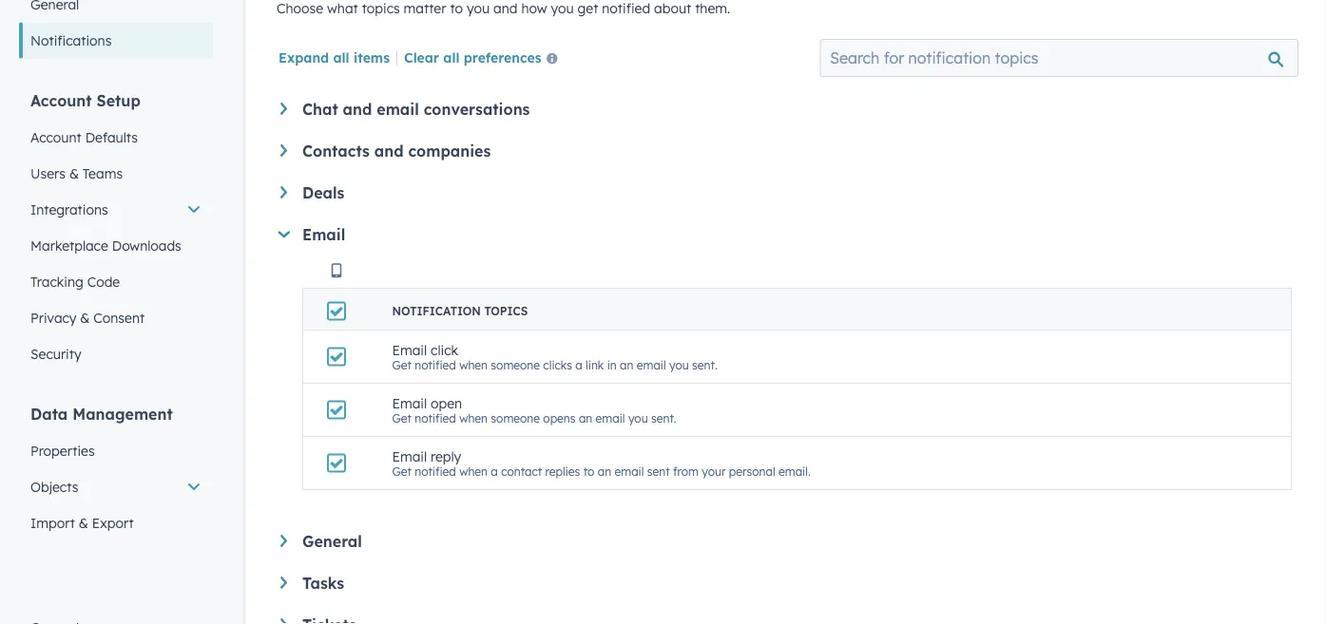 Task type: vqa. For each thing, say whether or not it's contained in the screenshot.
email
yes



Task type: locate. For each thing, give the bounding box(es) containing it.
get inside the "email open get notified when someone opens an email you sent."
[[392, 411, 412, 426]]

when for open
[[459, 411, 488, 426]]

someone left "opens"
[[491, 411, 540, 426]]

someone inside the "email open get notified when someone opens an email you sent."
[[491, 411, 540, 426]]

when inside email reply get notified when a contact replies to an email sent from your personal email.
[[459, 465, 488, 479]]

get left the click
[[392, 358, 412, 373]]

2 vertical spatial an
[[598, 465, 611, 479]]

an inside email reply get notified when a contact replies to an email sent from your personal email.
[[598, 465, 611, 479]]

expand all items button
[[279, 49, 390, 65]]

contact
[[501, 465, 542, 479]]

caret image inside chat and email conversations dropdown button
[[281, 103, 287, 115]]

2 vertical spatial when
[[459, 465, 488, 479]]

marketplace downloads
[[30, 237, 181, 254]]

caret image
[[281, 145, 287, 157], [278, 231, 290, 238], [281, 619, 287, 625]]

someone
[[491, 358, 540, 373], [491, 411, 540, 426]]

defaults
[[85, 129, 138, 145]]

0 horizontal spatial and
[[343, 100, 372, 119]]

an right "opens"
[[579, 411, 593, 426]]

0 horizontal spatial a
[[491, 465, 498, 479]]

caret image left "chat"
[[281, 103, 287, 115]]

caret image left deals
[[281, 186, 287, 199]]

& inside 'link'
[[79, 515, 88, 532]]

preferences
[[464, 49, 542, 65]]

1 vertical spatial when
[[459, 411, 488, 426]]

you left get
[[551, 0, 574, 17]]

caret image inside tasks dropdown button
[[281, 577, 287, 589]]

objects button
[[19, 469, 213, 505]]

caret image for chat and email conversations
[[281, 103, 287, 115]]

2 vertical spatial &
[[79, 515, 88, 532]]

a
[[576, 358, 583, 373], [491, 465, 498, 479]]

general button
[[281, 532, 1292, 552]]

caret image for email
[[278, 231, 290, 238]]

3 get from the top
[[392, 465, 412, 479]]

sent. up sent
[[651, 411, 677, 426]]

2 get from the top
[[392, 411, 412, 426]]

& for export
[[79, 515, 88, 532]]

privacy & consent link
[[19, 300, 213, 336]]

tracking code
[[30, 273, 120, 290]]

get for email reply
[[392, 465, 412, 479]]

an right in
[[620, 358, 634, 373]]

email left open
[[392, 395, 427, 411]]

email down deals
[[302, 225, 345, 244]]

notified right get
[[602, 0, 651, 17]]

caret image
[[281, 103, 287, 115], [281, 186, 287, 199], [281, 535, 287, 548], [281, 577, 287, 589]]

0 vertical spatial sent.
[[692, 358, 718, 373]]

clear all preferences button
[[404, 47, 565, 70]]

caret image for contacts and companies
[[281, 145, 287, 157]]

and down 'chat and email conversations'
[[374, 142, 404, 161]]

notified up reply
[[415, 411, 456, 426]]

0 vertical spatial topics
[[362, 0, 400, 17]]

when
[[459, 358, 488, 373], [459, 411, 488, 426], [459, 465, 488, 479]]

to right replies
[[584, 465, 595, 479]]

email left the click
[[392, 342, 427, 358]]

2 horizontal spatial and
[[494, 0, 518, 17]]

notifications
[[30, 32, 112, 48]]

email inside the "email open get notified when someone opens an email you sent."
[[596, 411, 625, 426]]

and left how
[[494, 0, 518, 17]]

caret image inside deals dropdown button
[[281, 186, 287, 199]]

sent. inside email click get notified when someone clicks a link in an email you sent.
[[692, 358, 718, 373]]

account
[[30, 91, 92, 110], [30, 129, 82, 145]]

0 vertical spatial caret image
[[281, 145, 287, 157]]

a inside email reply get notified when a contact replies to an email sent from your personal email.
[[491, 465, 498, 479]]

them.
[[695, 0, 731, 17]]

account up 'account defaults'
[[30, 91, 92, 110]]

email left sent
[[615, 465, 644, 479]]

marketplace downloads link
[[19, 228, 213, 264]]

& right users
[[69, 165, 79, 182]]

notification topics
[[392, 304, 528, 319]]

clicks
[[543, 358, 572, 373]]

get
[[392, 358, 412, 373], [392, 411, 412, 426], [392, 465, 412, 479]]

open
[[431, 395, 462, 411]]

email inside email reply get notified when a contact replies to an email sent from your personal email.
[[392, 448, 427, 465]]

1 horizontal spatial a
[[576, 358, 583, 373]]

a left contact
[[491, 465, 498, 479]]

integrations
[[30, 201, 108, 218]]

1 horizontal spatial to
[[584, 465, 595, 479]]

notified inside email click get notified when someone clicks a link in an email you sent.
[[415, 358, 456, 373]]

1 vertical spatial an
[[579, 411, 593, 426]]

2 account from the top
[[30, 129, 82, 145]]

management
[[72, 405, 173, 424]]

topics right what
[[362, 0, 400, 17]]

an
[[620, 358, 634, 373], [579, 411, 593, 426], [598, 465, 611, 479]]

contacts and companies
[[302, 142, 491, 161]]

3 when from the top
[[459, 465, 488, 479]]

matter
[[404, 0, 446, 17]]

caret image inside email dropdown button
[[278, 231, 290, 238]]

1 all from the left
[[333, 49, 350, 65]]

1 someone from the top
[[491, 358, 540, 373]]

email open get notified when someone opens an email you sent.
[[392, 395, 677, 426]]

users
[[30, 165, 66, 182]]

chat and email conversations
[[302, 100, 530, 119]]

all left items
[[333, 49, 350, 65]]

email
[[302, 225, 345, 244], [392, 342, 427, 358], [392, 395, 427, 411], [392, 448, 427, 465]]

account for account setup
[[30, 91, 92, 110]]

import
[[30, 515, 75, 532]]

0 horizontal spatial all
[[333, 49, 350, 65]]

1 vertical spatial someone
[[491, 411, 540, 426]]

2 all from the left
[[443, 49, 460, 65]]

&
[[69, 165, 79, 182], [80, 310, 90, 326], [79, 515, 88, 532]]

all right clear
[[443, 49, 460, 65]]

& right privacy
[[80, 310, 90, 326]]

get left reply
[[392, 465, 412, 479]]

all inside "button"
[[443, 49, 460, 65]]

tracking code link
[[19, 264, 213, 300]]

2 vertical spatial and
[[374, 142, 404, 161]]

3 caret image from the top
[[281, 535, 287, 548]]

2 horizontal spatial an
[[620, 358, 634, 373]]

sent.
[[692, 358, 718, 373], [651, 411, 677, 426]]

you up clear all preferences
[[467, 0, 490, 17]]

all
[[333, 49, 350, 65], [443, 49, 460, 65]]

you
[[467, 0, 490, 17], [551, 0, 574, 17], [669, 358, 689, 373], [628, 411, 648, 426]]

2 when from the top
[[459, 411, 488, 426]]

topics
[[362, 0, 400, 17], [484, 304, 528, 319]]

contacts and companies button
[[281, 142, 1292, 161]]

1 vertical spatial caret image
[[278, 231, 290, 238]]

notified up open
[[415, 358, 456, 373]]

notification
[[392, 304, 481, 319]]

email up email reply get notified when a contact replies to an email sent from your personal email.
[[596, 411, 625, 426]]

tracking
[[30, 273, 83, 290]]

what
[[327, 0, 358, 17]]

caret image inside contacts and companies dropdown button
[[281, 145, 287, 157]]

someone left clicks
[[491, 358, 540, 373]]

email inside email click get notified when someone clicks a link in an email you sent.
[[637, 358, 666, 373]]

caret image left the tasks
[[281, 577, 287, 589]]

properties link
[[19, 433, 213, 469]]

data
[[30, 405, 68, 424]]

email for email click get notified when someone clicks a link in an email you sent.
[[392, 342, 427, 358]]

1 vertical spatial get
[[392, 411, 412, 426]]

1 vertical spatial to
[[584, 465, 595, 479]]

email click get notified when someone clicks a link in an email you sent.
[[392, 342, 718, 373]]

get inside email click get notified when someone clicks a link in an email you sent.
[[392, 358, 412, 373]]

0 horizontal spatial to
[[450, 0, 463, 17]]

caret image for deals
[[281, 186, 287, 199]]

caret image inside general "dropdown button"
[[281, 535, 287, 548]]

account defaults link
[[19, 119, 213, 155]]

0 vertical spatial someone
[[491, 358, 540, 373]]

click
[[431, 342, 458, 358]]

notified
[[602, 0, 651, 17], [415, 358, 456, 373], [415, 411, 456, 426], [415, 465, 456, 479]]

a left "link"
[[576, 358, 583, 373]]

chat
[[302, 100, 338, 119]]

1 vertical spatial sent.
[[651, 411, 677, 426]]

and right "chat"
[[343, 100, 372, 119]]

1 horizontal spatial topics
[[484, 304, 528, 319]]

get left open
[[392, 411, 412, 426]]

0 vertical spatial a
[[576, 358, 583, 373]]

email right in
[[637, 358, 666, 373]]

1 vertical spatial topics
[[484, 304, 528, 319]]

caret image left 'general'
[[281, 535, 287, 548]]

topics up email click get notified when someone clicks a link in an email you sent.
[[484, 304, 528, 319]]

when for click
[[459, 358, 488, 373]]

when inside email click get notified when someone clicks a link in an email you sent.
[[459, 358, 488, 373]]

sent. right in
[[692, 358, 718, 373]]

email.
[[779, 465, 811, 479]]

data management element
[[19, 404, 213, 578]]

you right in
[[669, 358, 689, 373]]

4 caret image from the top
[[281, 577, 287, 589]]

account up users
[[30, 129, 82, 145]]

to
[[450, 0, 463, 17], [584, 465, 595, 479]]

notified down open
[[415, 465, 456, 479]]

2 vertical spatial caret image
[[281, 619, 287, 625]]

0 horizontal spatial topics
[[362, 0, 400, 17]]

an right replies
[[598, 465, 611, 479]]

0 vertical spatial account
[[30, 91, 92, 110]]

1 get from the top
[[392, 358, 412, 373]]

2 vertical spatial get
[[392, 465, 412, 479]]

when inside the "email open get notified when someone opens an email you sent."
[[459, 411, 488, 426]]

when left contact
[[459, 465, 488, 479]]

email
[[377, 100, 419, 119], [637, 358, 666, 373], [596, 411, 625, 426], [615, 465, 644, 479]]

import & export
[[30, 515, 134, 532]]

get inside email reply get notified when a contact replies to an email sent from your personal email.
[[392, 465, 412, 479]]

0 vertical spatial when
[[459, 358, 488, 373]]

& for teams
[[69, 165, 79, 182]]

to right matter
[[450, 0, 463, 17]]

account for account defaults
[[30, 129, 82, 145]]

0 vertical spatial to
[[450, 0, 463, 17]]

2 someone from the top
[[491, 411, 540, 426]]

1 account from the top
[[30, 91, 92, 110]]

1 when from the top
[[459, 358, 488, 373]]

get for email open
[[392, 411, 412, 426]]

& left export
[[79, 515, 88, 532]]

all for expand
[[333, 49, 350, 65]]

1 caret image from the top
[[281, 103, 287, 115]]

1 vertical spatial a
[[491, 465, 498, 479]]

consent
[[93, 310, 145, 326]]

1 horizontal spatial an
[[598, 465, 611, 479]]

0 vertical spatial &
[[69, 165, 79, 182]]

email left reply
[[392, 448, 427, 465]]

notified inside email reply get notified when a contact replies to an email sent from your personal email.
[[415, 465, 456, 479]]

personal
[[729, 465, 776, 479]]

0 vertical spatial an
[[620, 358, 634, 373]]

general
[[302, 532, 362, 552]]

users & teams link
[[19, 155, 213, 192]]

privacy & consent
[[30, 310, 145, 326]]

0 horizontal spatial sent.
[[651, 411, 677, 426]]

2 caret image from the top
[[281, 186, 287, 199]]

email inside email click get notified when someone clicks a link in an email you sent.
[[392, 342, 427, 358]]

you up sent
[[628, 411, 648, 426]]

email inside the "email open get notified when someone opens an email you sent."
[[392, 395, 427, 411]]

when up reply
[[459, 411, 488, 426]]

1 horizontal spatial sent.
[[692, 358, 718, 373]]

0 vertical spatial get
[[392, 358, 412, 373]]

0 horizontal spatial an
[[579, 411, 593, 426]]

notified inside the "email open get notified when someone opens an email you sent."
[[415, 411, 456, 426]]

1 vertical spatial account
[[30, 129, 82, 145]]

when right the click
[[459, 358, 488, 373]]

email inside email reply get notified when a contact replies to an email sent from your personal email.
[[615, 465, 644, 479]]

1 horizontal spatial all
[[443, 49, 460, 65]]

1 vertical spatial and
[[343, 100, 372, 119]]

account inside 'link'
[[30, 129, 82, 145]]

and
[[494, 0, 518, 17], [343, 100, 372, 119], [374, 142, 404, 161]]

account defaults
[[30, 129, 138, 145]]

link
[[586, 358, 604, 373]]

1 horizontal spatial and
[[374, 142, 404, 161]]

someone inside email click get notified when someone clicks a link in an email you sent.
[[491, 358, 540, 373]]

1 vertical spatial &
[[80, 310, 90, 326]]



Task type: describe. For each thing, give the bounding box(es) containing it.
downloads
[[112, 237, 181, 254]]

about
[[654, 0, 692, 17]]

someone for click
[[491, 358, 540, 373]]

companies
[[408, 142, 491, 161]]

data management
[[30, 405, 173, 424]]

how
[[521, 0, 547, 17]]

email button
[[277, 225, 1292, 244]]

code
[[87, 273, 120, 290]]

in
[[607, 358, 617, 373]]

caret image for general
[[281, 535, 287, 548]]

your
[[702, 465, 726, 479]]

an inside email click get notified when someone clicks a link in an email you sent.
[[620, 358, 634, 373]]

notifications link
[[19, 22, 213, 58]]

clear all preferences
[[404, 49, 542, 65]]

users & teams
[[30, 165, 123, 182]]

security
[[30, 346, 81, 362]]

properties
[[30, 443, 95, 459]]

sent. inside the "email open get notified when someone opens an email you sent."
[[651, 411, 677, 426]]

tasks
[[302, 574, 344, 593]]

Search for notification topics search field
[[820, 39, 1299, 77]]

marketplace
[[30, 237, 108, 254]]

integrations button
[[19, 192, 213, 228]]

when for reply
[[459, 465, 488, 479]]

notified for reply
[[415, 465, 456, 479]]

email for email reply get notified when a contact replies to an email sent from your personal email.
[[392, 448, 427, 465]]

expand
[[279, 49, 329, 65]]

items
[[354, 49, 390, 65]]

get
[[578, 0, 598, 17]]

teams
[[83, 165, 123, 182]]

email for email open get notified when someone opens an email you sent.
[[392, 395, 427, 411]]

you inside the "email open get notified when someone opens an email you sent."
[[628, 411, 648, 426]]

choose what topics matter to you and how you get notified about them.
[[277, 0, 731, 17]]

tasks button
[[281, 574, 1292, 593]]

account setup
[[30, 91, 141, 110]]

objects
[[30, 479, 78, 495]]

email for email
[[302, 225, 345, 244]]

notified for click
[[415, 358, 456, 373]]

choose
[[277, 0, 323, 17]]

privacy
[[30, 310, 76, 326]]

conversations
[[424, 100, 530, 119]]

setup
[[97, 91, 141, 110]]

someone for open
[[491, 411, 540, 426]]

deals
[[302, 184, 345, 203]]

security link
[[19, 336, 213, 372]]

opens
[[543, 411, 576, 426]]

and for chat and email conversations
[[343, 100, 372, 119]]

& for consent
[[80, 310, 90, 326]]

caret image for tasks
[[281, 577, 287, 589]]

contacts
[[302, 142, 370, 161]]

a inside email click get notified when someone clicks a link in an email you sent.
[[576, 358, 583, 373]]

export
[[92, 515, 134, 532]]

deals button
[[281, 184, 1292, 203]]

email up contacts and companies
[[377, 100, 419, 119]]

expand all items
[[279, 49, 390, 65]]

get for email click
[[392, 358, 412, 373]]

clear
[[404, 49, 439, 65]]

account setup element
[[19, 90, 213, 372]]

0 vertical spatial and
[[494, 0, 518, 17]]

and for contacts and companies
[[374, 142, 404, 161]]

replies
[[545, 465, 580, 479]]

from
[[673, 465, 699, 479]]

reply
[[431, 448, 461, 465]]

to inside email reply get notified when a contact replies to an email sent from your personal email.
[[584, 465, 595, 479]]

chat and email conversations button
[[281, 100, 1292, 119]]

all for clear
[[443, 49, 460, 65]]

an inside the "email open get notified when someone opens an email you sent."
[[579, 411, 593, 426]]

notified for open
[[415, 411, 456, 426]]

sent
[[647, 465, 670, 479]]

import & export link
[[19, 505, 213, 542]]

you inside email click get notified when someone clicks a link in an email you sent.
[[669, 358, 689, 373]]

email reply get notified when a contact replies to an email sent from your personal email.
[[392, 448, 811, 479]]



